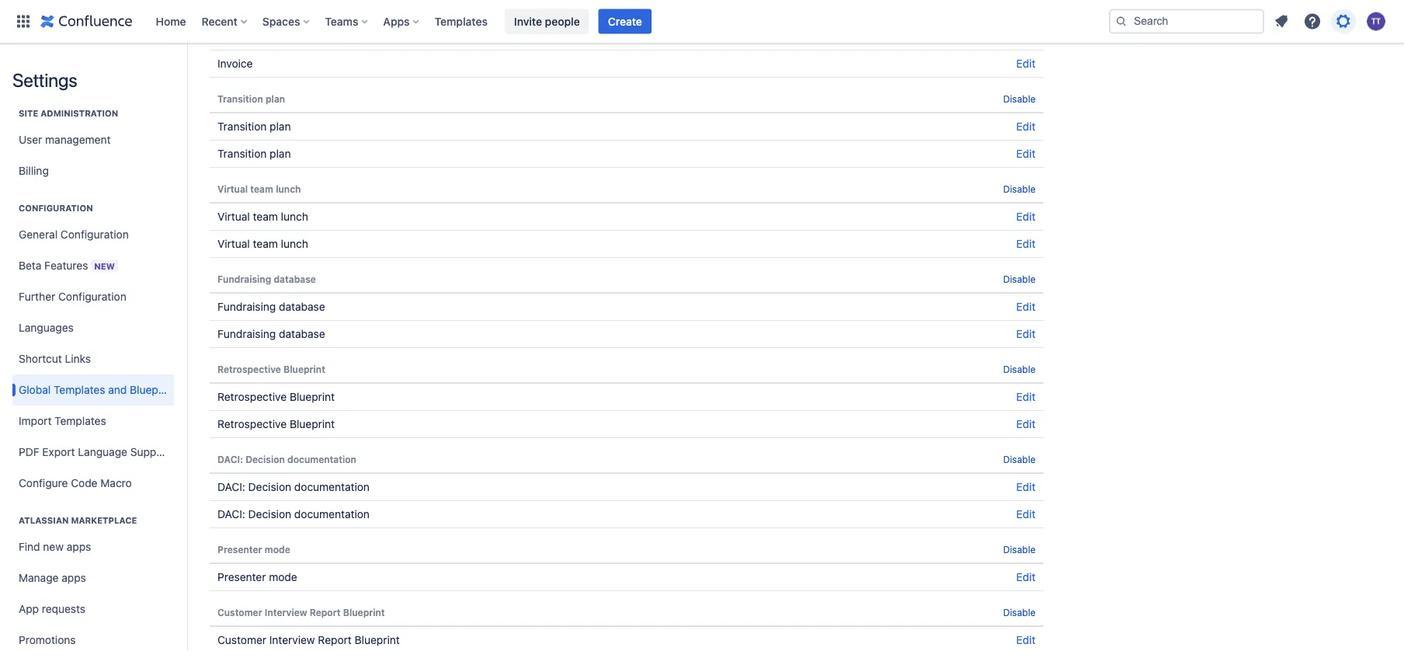 Task type: describe. For each thing, give the bounding box(es) containing it.
8 edit from the top
[[1017, 328, 1036, 340]]

1 virtual team lunch from the top
[[218, 183, 301, 194]]

3 daci: from the top
[[218, 508, 245, 521]]

7 edit from the top
[[1017, 300, 1036, 313]]

site
[[19, 108, 38, 118]]

customer interview report blueprint for disable
[[218, 607, 385, 618]]

Search field
[[1110, 9, 1265, 34]]

collapse sidebar image
[[169, 51, 204, 82]]

4 edit from the top
[[1017, 147, 1036, 160]]

your profile and preferences image
[[1368, 12, 1386, 31]]

marketplace
[[71, 516, 137, 526]]

14 edit link from the top
[[1017, 634, 1036, 646]]

export
[[42, 446, 75, 458]]

customer for disable
[[218, 607, 262, 618]]

12 edit from the top
[[1017, 508, 1036, 521]]

configuration for general
[[61, 228, 129, 241]]

1 virtual from the top
[[218, 183, 248, 194]]

invite
[[514, 15, 542, 28]]

templates for import templates
[[55, 415, 106, 427]]

5 edit from the top
[[1017, 210, 1036, 223]]

people
[[545, 15, 580, 28]]

disable for fundraising database
[[1004, 274, 1036, 284]]

apps
[[383, 15, 410, 28]]

apps button
[[379, 9, 425, 34]]

global element
[[9, 0, 1106, 43]]

import templates
[[19, 415, 106, 427]]

home link
[[151, 9, 191, 34]]

1 retrospective blueprint from the top
[[218, 364, 325, 375]]

3 transition from the top
[[218, 147, 267, 160]]

global
[[19, 383, 51, 396]]

general configuration link
[[12, 219, 174, 250]]

2 vertical spatial team
[[253, 237, 278, 250]]

disable for virtual team lunch
[[1004, 183, 1036, 194]]

3 retrospective blueprint from the top
[[218, 418, 335, 430]]

3 fundraising database from the top
[[218, 328, 325, 340]]

3 invoice from the top
[[218, 57, 253, 70]]

atlassian marketplace
[[19, 516, 137, 526]]

further configuration link
[[12, 281, 174, 312]]

billing
[[19, 164, 49, 177]]

recent
[[202, 15, 238, 28]]

user
[[19, 133, 42, 146]]

notification icon image
[[1273, 12, 1291, 31]]

find
[[19, 540, 40, 553]]

13 edit from the top
[[1017, 571, 1036, 584]]

0 vertical spatial plan
[[266, 93, 285, 104]]

3 edit link from the top
[[1017, 120, 1036, 133]]

interview for disable
[[265, 607, 307, 618]]

templates for global templates and blueprints
[[54, 383, 105, 396]]

appswitcher icon image
[[14, 12, 33, 31]]

7 disable from the top
[[1004, 607, 1036, 618]]

report for edit
[[318, 634, 352, 646]]

0 vertical spatial documentation
[[288, 454, 357, 465]]

7 disable link from the top
[[1004, 607, 1036, 618]]

10 edit from the top
[[1017, 418, 1036, 430]]

promotions
[[19, 634, 76, 646]]

billing link
[[12, 155, 174, 186]]

6 disable from the top
[[1004, 544, 1036, 555]]

promotions link
[[12, 625, 174, 651]]

home
[[156, 15, 186, 28]]

2 vertical spatial documentation
[[294, 508, 370, 521]]

2 fundraising from the top
[[218, 300, 276, 313]]

import templates link
[[12, 406, 174, 437]]

6 disable link from the top
[[1004, 544, 1036, 555]]

2 vertical spatial lunch
[[281, 237, 308, 250]]

2 transition from the top
[[218, 120, 267, 133]]

pdf
[[19, 446, 39, 458]]

4 edit link from the top
[[1017, 147, 1036, 160]]

mode for edit
[[269, 571, 297, 584]]

app requests link
[[12, 594, 174, 625]]

shortcut
[[19, 352, 62, 365]]

7 edit link from the top
[[1017, 300, 1036, 313]]

customer interview report blueprint for edit
[[218, 634, 400, 646]]

atlassian
[[19, 516, 69, 526]]

1 fundraising from the top
[[218, 274, 271, 284]]

2 daci: decision documentation from the top
[[218, 481, 370, 493]]

manage apps link
[[12, 563, 174, 594]]

code
[[71, 477, 98, 490]]

0 vertical spatial decision
[[246, 454, 285, 465]]

manage
[[19, 571, 59, 584]]

0 vertical spatial configuration
[[19, 203, 93, 213]]

1 vertical spatial plan
[[270, 120, 291, 133]]

6 edit from the top
[[1017, 237, 1036, 250]]

3 edit from the top
[[1017, 120, 1036, 133]]

settings
[[12, 69, 77, 91]]

2 edit from the top
[[1017, 57, 1036, 70]]

2 retrospective blueprint from the top
[[218, 390, 335, 403]]

database for eighth edit link from the bottom of the page
[[279, 300, 325, 313]]

configure code macro
[[19, 477, 132, 490]]

general
[[19, 228, 58, 241]]

1 daci: decision documentation from the top
[[218, 454, 357, 465]]

management
[[45, 133, 111, 146]]

find new apps
[[19, 540, 91, 553]]

support
[[130, 446, 171, 458]]

templates link
[[430, 9, 493, 34]]

requests
[[42, 603, 85, 615]]

manage apps
[[19, 571, 86, 584]]

2 transition plan from the top
[[218, 120, 291, 133]]

language
[[78, 446, 127, 458]]

shortcut links
[[19, 352, 91, 365]]

disable for retrospective blueprint
[[1004, 364, 1036, 375]]

and
[[108, 383, 127, 396]]

3 virtual from the top
[[218, 237, 250, 250]]

beta
[[19, 259, 42, 272]]

3 virtual team lunch from the top
[[218, 237, 308, 250]]

1 transition plan from the top
[[218, 93, 285, 104]]

2 virtual team lunch from the top
[[218, 210, 308, 223]]

report for disable
[[310, 607, 341, 618]]

3 transition plan from the top
[[218, 147, 291, 160]]

8 edit link from the top
[[1017, 328, 1036, 340]]

interview for edit
[[269, 634, 315, 646]]

10 edit link from the top
[[1017, 418, 1036, 430]]

pdf export language support
[[19, 446, 171, 458]]

beta features new
[[19, 259, 115, 272]]

configuration group
[[12, 186, 180, 504]]

0 vertical spatial lunch
[[276, 183, 301, 194]]

9 edit link from the top
[[1017, 390, 1036, 403]]



Task type: vqa. For each thing, say whether or not it's contained in the screenshot.
"Retrospective Blueprint" to the middle
yes



Task type: locate. For each thing, give the bounding box(es) containing it.
2 virtual from the top
[[218, 210, 250, 223]]

2 invoice from the top
[[218, 30, 253, 43]]

disable link for transition plan
[[1004, 93, 1036, 104]]

2 vertical spatial transition
[[218, 147, 267, 160]]

new
[[94, 261, 115, 271]]

shortcut links link
[[12, 343, 174, 375]]

configure code macro link
[[12, 468, 174, 499]]

presenter for disable
[[218, 544, 262, 555]]

plan
[[266, 93, 285, 104], [270, 120, 291, 133], [270, 147, 291, 160]]

2 vertical spatial fundraising database
[[218, 328, 325, 340]]

0 vertical spatial apps
[[67, 540, 91, 553]]

1 invoice from the top
[[218, 3, 250, 14]]

templates right apps popup button
[[435, 15, 488, 28]]

spaces button
[[258, 9, 316, 34]]

disable link for daci: decision documentation
[[1004, 454, 1036, 465]]

general configuration
[[19, 228, 129, 241]]

2 vertical spatial transition plan
[[218, 147, 291, 160]]

2 vertical spatial virtual
[[218, 237, 250, 250]]

0 vertical spatial fundraising database
[[218, 274, 316, 284]]

1 disable from the top
[[1004, 93, 1036, 104]]

retrospective for disable "link" associated with retrospective blueprint
[[218, 364, 281, 375]]

2 fundraising database from the top
[[218, 300, 325, 313]]

apps
[[67, 540, 91, 553], [62, 571, 86, 584]]

0 vertical spatial invoice
[[218, 3, 250, 14]]

1 vertical spatial retrospective
[[218, 390, 287, 403]]

9 edit from the top
[[1017, 390, 1036, 403]]

1 vertical spatial database
[[279, 300, 325, 313]]

edit
[[1017, 30, 1036, 43], [1017, 57, 1036, 70], [1017, 120, 1036, 133], [1017, 147, 1036, 160], [1017, 210, 1036, 223], [1017, 237, 1036, 250], [1017, 300, 1036, 313], [1017, 328, 1036, 340], [1017, 390, 1036, 403], [1017, 418, 1036, 430], [1017, 481, 1036, 493], [1017, 508, 1036, 521], [1017, 571, 1036, 584], [1017, 634, 1036, 646]]

0 vertical spatial transition
[[218, 93, 263, 104]]

team
[[250, 183, 273, 194], [253, 210, 278, 223], [253, 237, 278, 250]]

decision
[[246, 454, 285, 465], [248, 481, 291, 493], [248, 508, 291, 521]]

database
[[274, 274, 316, 284], [279, 300, 325, 313], [279, 328, 325, 340]]

1 presenter mode from the top
[[218, 544, 290, 555]]

0 vertical spatial retrospective
[[218, 364, 281, 375]]

1 vertical spatial team
[[253, 210, 278, 223]]

1 vertical spatial transition
[[218, 120, 267, 133]]

banner
[[0, 0, 1405, 44]]

templates inside 'global' element
[[435, 15, 488, 28]]

create
[[608, 15, 642, 28]]

1 vertical spatial presenter mode
[[218, 571, 297, 584]]

app requests
[[19, 603, 85, 615]]

3 fundraising from the top
[[218, 328, 276, 340]]

1 fundraising database from the top
[[218, 274, 316, 284]]

1 vertical spatial presenter
[[218, 571, 266, 584]]

presenter mode for edit
[[218, 571, 297, 584]]

0 vertical spatial mode
[[265, 544, 290, 555]]

1 vertical spatial fundraising
[[218, 300, 276, 313]]

app
[[19, 603, 39, 615]]

templates down the links
[[54, 383, 105, 396]]

0 vertical spatial interview
[[265, 607, 307, 618]]

find new apps link
[[12, 531, 174, 563]]

mode for disable
[[265, 544, 290, 555]]

customer
[[218, 607, 262, 618], [218, 634, 267, 646]]

1 edit from the top
[[1017, 30, 1036, 43]]

1 vertical spatial virtual
[[218, 210, 250, 223]]

global templates and blueprints link
[[12, 375, 180, 406]]

configuration up new
[[61, 228, 129, 241]]

2 vertical spatial retrospective
[[218, 418, 287, 430]]

12 edit link from the top
[[1017, 508, 1036, 521]]

5 edit link from the top
[[1017, 210, 1036, 223]]

2 edit link from the top
[[1017, 57, 1036, 70]]

mode
[[265, 544, 290, 555], [269, 571, 297, 584]]

2 vertical spatial plan
[[270, 147, 291, 160]]

retrospective for 10th edit link
[[218, 418, 287, 430]]

1 vertical spatial daci:
[[218, 481, 245, 493]]

2 customer from the top
[[218, 634, 267, 646]]

blueprints
[[130, 383, 180, 396]]

2 vertical spatial configuration
[[58, 290, 127, 303]]

0 vertical spatial presenter
[[218, 544, 262, 555]]

invoice up recent
[[218, 3, 250, 14]]

13 edit link from the top
[[1017, 571, 1036, 584]]

atlassian marketplace group
[[12, 499, 174, 651]]

database for 8th edit link from the top
[[279, 328, 325, 340]]

database for disable "link" related to fundraising database
[[274, 274, 316, 284]]

disable link for fundraising database
[[1004, 274, 1036, 284]]

1 vertical spatial retrospective blueprint
[[218, 390, 335, 403]]

1 vertical spatial apps
[[62, 571, 86, 584]]

virtual team lunch
[[218, 183, 301, 194], [218, 210, 308, 223], [218, 237, 308, 250]]

3 disable link from the top
[[1004, 274, 1036, 284]]

virtual
[[218, 183, 248, 194], [218, 210, 250, 223], [218, 237, 250, 250]]

documentation
[[288, 454, 357, 465], [294, 481, 370, 493], [294, 508, 370, 521]]

retrospective blueprint
[[218, 364, 325, 375], [218, 390, 335, 403], [218, 418, 335, 430]]

2 presenter from the top
[[218, 571, 266, 584]]

0 vertical spatial customer
[[218, 607, 262, 618]]

1 customer from the top
[[218, 607, 262, 618]]

1 daci: from the top
[[218, 454, 243, 465]]

new
[[43, 540, 64, 553]]

0 vertical spatial daci:
[[218, 454, 243, 465]]

1 vertical spatial lunch
[[281, 210, 308, 223]]

3 disable from the top
[[1004, 274, 1036, 284]]

administration
[[41, 108, 118, 118]]

1 retrospective from the top
[[218, 364, 281, 375]]

confluence image
[[40, 12, 132, 31], [40, 12, 132, 31]]

edit link
[[1017, 30, 1036, 43], [1017, 57, 1036, 70], [1017, 120, 1036, 133], [1017, 147, 1036, 160], [1017, 210, 1036, 223], [1017, 237, 1036, 250], [1017, 300, 1036, 313], [1017, 328, 1036, 340], [1017, 390, 1036, 403], [1017, 418, 1036, 430], [1017, 481, 1036, 493], [1017, 508, 1036, 521], [1017, 571, 1036, 584], [1017, 634, 1036, 646]]

1 vertical spatial interview
[[269, 634, 315, 646]]

11 edit link from the top
[[1017, 481, 1036, 493]]

0 vertical spatial report
[[310, 607, 341, 618]]

apps right new
[[67, 540, 91, 553]]

6 edit link from the top
[[1017, 237, 1036, 250]]

1 customer interview report blueprint from the top
[[218, 607, 385, 618]]

disable link for virtual team lunch
[[1004, 183, 1036, 194]]

fundraising
[[218, 274, 271, 284], [218, 300, 276, 313], [218, 328, 276, 340]]

5 disable link from the top
[[1004, 454, 1036, 465]]

2 customer interview report blueprint from the top
[[218, 634, 400, 646]]

disable for transition plan
[[1004, 93, 1036, 104]]

report
[[310, 607, 341, 618], [318, 634, 352, 646]]

invite people
[[514, 15, 580, 28]]

invoice down recent popup button
[[218, 57, 253, 70]]

user management link
[[12, 124, 174, 155]]

1 vertical spatial invoice
[[218, 30, 253, 43]]

0 vertical spatial templates
[[435, 15, 488, 28]]

2 vertical spatial fundraising
[[218, 328, 276, 340]]

search image
[[1116, 15, 1128, 28]]

interview
[[265, 607, 307, 618], [269, 634, 315, 646]]

teams button
[[320, 9, 374, 34]]

invite people button
[[505, 9, 590, 34]]

daci: decision documentation
[[218, 454, 357, 465], [218, 481, 370, 493], [218, 508, 370, 521]]

teams
[[325, 15, 359, 28]]

invoice down recent
[[218, 30, 253, 43]]

links
[[65, 352, 91, 365]]

0 vertical spatial retrospective blueprint
[[218, 364, 325, 375]]

1 vertical spatial mode
[[269, 571, 297, 584]]

1 vertical spatial configuration
[[61, 228, 129, 241]]

pdf export language support link
[[12, 437, 174, 468]]

disable
[[1004, 93, 1036, 104], [1004, 183, 1036, 194], [1004, 274, 1036, 284], [1004, 364, 1036, 375], [1004, 454, 1036, 465], [1004, 544, 1036, 555], [1004, 607, 1036, 618]]

2 daci: from the top
[[218, 481, 245, 493]]

global templates and blueprints
[[19, 383, 180, 396]]

configuration for further
[[58, 290, 127, 303]]

2 vertical spatial virtual team lunch
[[218, 237, 308, 250]]

3 retrospective from the top
[[218, 418, 287, 430]]

0 vertical spatial team
[[250, 183, 273, 194]]

4 disable link from the top
[[1004, 364, 1036, 375]]

2 vertical spatial database
[[279, 328, 325, 340]]

2 presenter mode from the top
[[218, 571, 297, 584]]

2 vertical spatial decision
[[248, 508, 291, 521]]

configuration up languages link
[[58, 290, 127, 303]]

1 vertical spatial report
[[318, 634, 352, 646]]

2 vertical spatial daci:
[[218, 508, 245, 521]]

5 disable from the top
[[1004, 454, 1036, 465]]

daci:
[[218, 454, 243, 465], [218, 481, 245, 493], [218, 508, 245, 521]]

1 vertical spatial templates
[[54, 383, 105, 396]]

1 vertical spatial decision
[[248, 481, 291, 493]]

disable link for retrospective blueprint
[[1004, 364, 1036, 375]]

2 vertical spatial retrospective blueprint
[[218, 418, 335, 430]]

3 daci: decision documentation from the top
[[218, 508, 370, 521]]

further configuration
[[19, 290, 127, 303]]

0 vertical spatial virtual team lunch
[[218, 183, 301, 194]]

11 edit from the top
[[1017, 481, 1036, 493]]

retrospective for 9th edit link from the top of the page
[[218, 390, 287, 403]]

1 vertical spatial transition plan
[[218, 120, 291, 133]]

customer interview report blueprint
[[218, 607, 385, 618], [218, 634, 400, 646]]

presenter for edit
[[218, 571, 266, 584]]

blueprint
[[284, 364, 325, 375], [290, 390, 335, 403], [290, 418, 335, 430], [343, 607, 385, 618], [355, 634, 400, 646]]

invoice
[[218, 3, 250, 14], [218, 30, 253, 43], [218, 57, 253, 70]]

languages
[[19, 321, 74, 334]]

configuration
[[19, 203, 93, 213], [61, 228, 129, 241], [58, 290, 127, 303]]

templates up pdf export language support 'link'
[[55, 415, 106, 427]]

1 vertical spatial documentation
[[294, 481, 370, 493]]

features
[[44, 259, 88, 272]]

configure
[[19, 477, 68, 490]]

0 vertical spatial database
[[274, 274, 316, 284]]

customer for edit
[[218, 634, 267, 646]]

lunch
[[276, 183, 301, 194], [281, 210, 308, 223], [281, 237, 308, 250]]

1 presenter from the top
[[218, 544, 262, 555]]

banner containing home
[[0, 0, 1405, 44]]

help icon image
[[1304, 12, 1322, 31]]

1 disable link from the top
[[1004, 93, 1036, 104]]

0 vertical spatial customer interview report blueprint
[[218, 607, 385, 618]]

0 vertical spatial transition plan
[[218, 93, 285, 104]]

recent button
[[197, 9, 253, 34]]

transition plan
[[218, 93, 285, 104], [218, 120, 291, 133], [218, 147, 291, 160]]

1 vertical spatial customer interview report blueprint
[[218, 634, 400, 646]]

1 transition from the top
[[218, 93, 263, 104]]

configuration up general
[[19, 203, 93, 213]]

0 vertical spatial presenter mode
[[218, 544, 290, 555]]

2 vertical spatial daci: decision documentation
[[218, 508, 370, 521]]

presenter mode
[[218, 544, 290, 555], [218, 571, 297, 584]]

user management
[[19, 133, 111, 146]]

2 vertical spatial templates
[[55, 415, 106, 427]]

site administration
[[19, 108, 118, 118]]

1 vertical spatial daci: decision documentation
[[218, 481, 370, 493]]

disable link
[[1004, 93, 1036, 104], [1004, 183, 1036, 194], [1004, 274, 1036, 284], [1004, 364, 1036, 375], [1004, 454, 1036, 465], [1004, 544, 1036, 555], [1004, 607, 1036, 618]]

presenter mode for disable
[[218, 544, 290, 555]]

2 disable link from the top
[[1004, 183, 1036, 194]]

import
[[19, 415, 52, 427]]

languages link
[[12, 312, 174, 343]]

1 edit link from the top
[[1017, 30, 1036, 43]]

0 vertical spatial virtual
[[218, 183, 248, 194]]

further
[[19, 290, 55, 303]]

templates
[[435, 15, 488, 28], [54, 383, 105, 396], [55, 415, 106, 427]]

settings icon image
[[1335, 12, 1354, 31]]

2 retrospective from the top
[[218, 390, 287, 403]]

spaces
[[262, 15, 300, 28]]

0 vertical spatial daci: decision documentation
[[218, 454, 357, 465]]

1 vertical spatial virtual team lunch
[[218, 210, 308, 223]]

disable for daci: decision documentation
[[1004, 454, 1036, 465]]

apps up requests
[[62, 571, 86, 584]]

presenter
[[218, 544, 262, 555], [218, 571, 266, 584]]

create link
[[599, 9, 652, 34]]

14 edit from the top
[[1017, 634, 1036, 646]]

4 disable from the top
[[1004, 364, 1036, 375]]

2 disable from the top
[[1004, 183, 1036, 194]]

0 vertical spatial fundraising
[[218, 274, 271, 284]]

1 vertical spatial fundraising database
[[218, 300, 325, 313]]

macro
[[100, 477, 132, 490]]

retrospective
[[218, 364, 281, 375], [218, 390, 287, 403], [218, 418, 287, 430]]

transition
[[218, 93, 263, 104], [218, 120, 267, 133], [218, 147, 267, 160]]

1 vertical spatial customer
[[218, 634, 267, 646]]

site administration group
[[12, 92, 174, 191]]

2 vertical spatial invoice
[[218, 57, 253, 70]]



